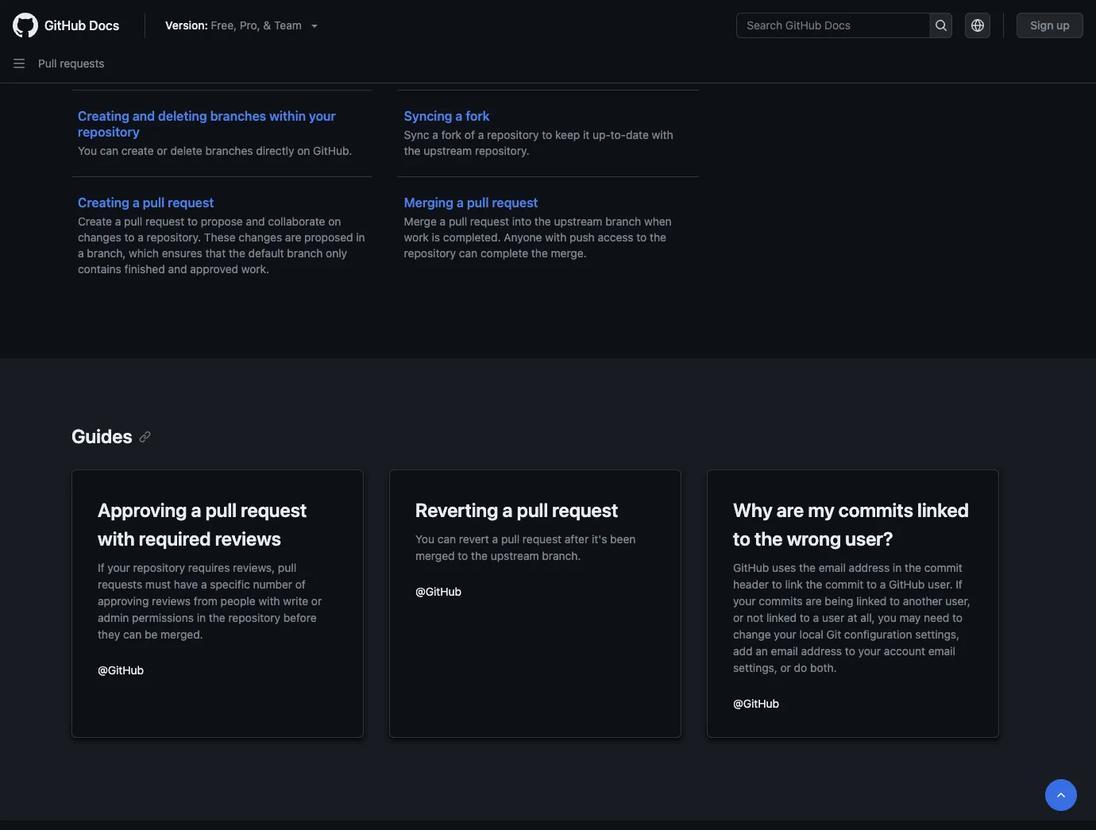 Task type: vqa. For each thing, say whether or not it's contained in the screenshot.
'setting' within THE SETTING UP A JAVA PROJECT FOR GITHUB CODESPACES GET STARTED WITH A JAVA PROJECT IN GITHUB CODESPACES BY CREATING A CUSTOM DEV CONTAINER CONFIGURATION.
no



Task type: locate. For each thing, give the bounding box(es) containing it.
0 horizontal spatial is
[[432, 231, 440, 244]]

2 vertical spatial merge
[[161, 42, 194, 55]]

branch.
[[542, 549, 581, 562]]

they
[[98, 628, 120, 641]]

and inside the creating and deleting branches within your repository you can create or delete branches directly on github.
[[133, 108, 155, 124]]

0 horizontal spatial line
[[78, 22, 99, 37]]

github up pull requests link
[[45, 18, 86, 33]]

the right link
[[806, 578, 823, 591]]

0 vertical spatial branch
[[606, 215, 641, 228]]

pull up available!
[[731, 23, 753, 39]]

0 vertical spatial on
[[297, 144, 310, 157]]

commits up user?
[[839, 499, 914, 521]]

resolving a merge conflict using the command line you can resolve merge conflicts using the command line and a text editor.
[[78, 6, 366, 71]]

to down revert on the bottom of the page
[[458, 549, 468, 562]]

request inside the pull request merge queue is now generally available!
[[756, 23, 802, 39]]

changes
[[78, 231, 121, 244], [239, 231, 282, 244]]

0 vertical spatial are
[[285, 231, 301, 244]]

merge for a
[[150, 6, 188, 21]]

linked inside why are my commits linked to the wrong user?
[[918, 499, 969, 521]]

reviews up reviews,
[[215, 528, 281, 550]]

branch down 'proposed'
[[287, 247, 323, 260]]

pull inside 'main' banner
[[38, 57, 57, 70]]

0 horizontal spatial fork
[[442, 128, 462, 141]]

0 vertical spatial requests
[[60, 57, 104, 70]]

you inside the creating and deleting branches within your repository you can create or delete branches directly on github.
[[78, 144, 97, 157]]

with
[[652, 128, 674, 141], [545, 231, 567, 244], [98, 528, 135, 550], [259, 594, 280, 608]]

create
[[121, 144, 154, 157]]

address down user?
[[849, 561, 890, 574]]

pull for pull requests
[[38, 57, 57, 70]]

0 vertical spatial pull
[[731, 23, 753, 39]]

0 horizontal spatial reviews
[[152, 594, 191, 608]]

github inside 'main' banner
[[45, 18, 86, 33]]

which
[[129, 247, 159, 260]]

1 horizontal spatial line
[[348, 42, 366, 55]]

to down when
[[637, 231, 647, 244]]

0 horizontal spatial commits
[[759, 594, 803, 608]]

0 horizontal spatial upstream
[[424, 144, 472, 157]]

wrong
[[787, 528, 842, 550]]

account
[[884, 644, 926, 658]]

0 vertical spatial reviews
[[215, 528, 281, 550]]

1 vertical spatial repository.
[[147, 231, 201, 244]]

and left text
[[78, 58, 97, 71]]

using down pro,
[[244, 42, 272, 55]]

request up branch.
[[523, 532, 562, 546]]

2 horizontal spatial in
[[893, 561, 902, 574]]

1 vertical spatial merge
[[805, 23, 844, 39]]

commit up being
[[826, 578, 864, 591]]

branches right delete
[[205, 144, 253, 157]]

to up you
[[890, 594, 900, 608]]

1 horizontal spatial changes
[[239, 231, 282, 244]]

2 vertical spatial @github
[[733, 697, 780, 710]]

repository inside the creating and deleting branches within your repository you can create or delete branches directly on github.
[[78, 124, 140, 139]]

@github down an
[[733, 697, 780, 710]]

address up both.
[[801, 644, 842, 658]]

search image
[[935, 19, 948, 32]]

@github down merged
[[416, 585, 462, 598]]

merged.
[[161, 628, 203, 641]]

merge left queue
[[805, 23, 844, 39]]

can left create
[[100, 144, 118, 157]]

1 horizontal spatial reviews
[[215, 528, 281, 550]]

the up uses
[[755, 528, 783, 550]]

a inside if your repository requires reviews, pull requests must have a specific number of approving reviews from people with write or admin permissions in the repository before they can be merged.
[[201, 578, 207, 591]]

2 horizontal spatial @github
[[733, 697, 780, 710]]

0 horizontal spatial changes
[[78, 231, 121, 244]]

0 vertical spatial creating
[[78, 108, 129, 124]]

not
[[747, 611, 764, 624]]

repository. up the into
[[475, 144, 530, 157]]

0 vertical spatial in
[[356, 231, 365, 244]]

to up all,
[[867, 578, 877, 591]]

can inside the creating and deleting branches within your repository you can create or delete branches directly on github.
[[100, 144, 118, 157]]

version: free, pro, & team
[[165, 19, 302, 32]]

1 horizontal spatial github
[[733, 561, 769, 574]]

repository
[[78, 124, 140, 139], [487, 128, 539, 141], [404, 247, 456, 260], [133, 561, 185, 574], [228, 611, 280, 624]]

can
[[100, 42, 118, 55], [100, 144, 118, 157], [459, 247, 478, 260], [438, 532, 456, 546], [123, 628, 142, 641]]

is left now on the right
[[887, 23, 897, 39]]

can inside you can revert a pull request after it's been merged to the upstream branch.
[[438, 532, 456, 546]]

creating
[[78, 108, 129, 124], [78, 195, 129, 210]]

contains
[[78, 263, 121, 276]]

1 vertical spatial if
[[956, 578, 963, 591]]

0 vertical spatial github
[[45, 18, 86, 33]]

approving
[[98, 594, 149, 608]]

0 vertical spatial branches
[[210, 108, 266, 124]]

1 horizontal spatial of
[[465, 128, 475, 141]]

None search field
[[737, 13, 953, 38]]

1 vertical spatial is
[[432, 231, 440, 244]]

can inside resolving a merge conflict using the command line you can resolve merge conflicts using the command line and a text editor.
[[100, 42, 118, 55]]

sync
[[404, 128, 430, 141]]

user,
[[946, 594, 971, 608]]

to down why
[[733, 528, 751, 550]]

uses
[[772, 561, 796, 574]]

0 vertical spatial upstream
[[424, 144, 472, 157]]

settings, down need
[[916, 628, 960, 641]]

0 vertical spatial commit
[[925, 561, 963, 574]]

branch inside creating a pull request create a pull request to propose and collaborate on changes to a repository. these changes are proposed in a branch, which ensures that the default branch only contains finished and approved work.
[[287, 247, 323, 260]]

request inside you can revert a pull request after it's been merged to the upstream branch.
[[523, 532, 562, 546]]

creating for pull
[[78, 195, 129, 210]]

0 vertical spatial address
[[849, 561, 890, 574]]

to left keep
[[542, 128, 553, 141]]

fork
[[466, 108, 490, 124], [442, 128, 462, 141]]

request inside approving a pull request with required reviews
[[241, 499, 307, 521]]

@github for why are my commits linked to the wrong user?
[[733, 697, 780, 710]]

deleting
[[158, 108, 207, 124]]

0 horizontal spatial pull
[[38, 57, 57, 70]]

header
[[733, 578, 769, 591]]

linked up user.
[[918, 499, 969, 521]]

the down anyone
[[532, 247, 548, 260]]

do
[[794, 661, 808, 674]]

creating inside creating a pull request create a pull request to propose and collaborate on changes to a repository. these changes are proposed in a branch, which ensures that the default branch only contains finished and approved work.
[[78, 195, 129, 210]]

Search GitHub Docs search field
[[738, 14, 930, 37]]

0 horizontal spatial if
[[98, 561, 105, 574]]

2 vertical spatial upstream
[[491, 549, 539, 562]]

1 horizontal spatial in
[[356, 231, 365, 244]]

line
[[78, 22, 99, 37], [348, 42, 366, 55]]

2 vertical spatial you
[[416, 532, 435, 546]]

you up merged
[[416, 532, 435, 546]]

must
[[145, 578, 171, 591]]

repository. inside creating a pull request create a pull request to propose and collaborate on changes to a repository. these changes are proposed in a branch, which ensures that the default branch only contains finished and approved work.
[[147, 231, 201, 244]]

using left team at the left of page
[[240, 6, 273, 21]]

1 vertical spatial upstream
[[554, 215, 603, 228]]

1 horizontal spatial email
[[819, 561, 846, 574]]

with down approving
[[98, 528, 135, 550]]

1 vertical spatial requests
[[98, 578, 142, 591]]

main banner
[[0, 0, 1097, 83]]

reviews up permissions
[[152, 594, 191, 608]]

0 horizontal spatial repository.
[[147, 231, 201, 244]]

2 creating from the top
[[78, 195, 129, 210]]

repository. up ensures
[[147, 231, 201, 244]]

requests left text
[[60, 57, 104, 70]]

or inside the creating and deleting branches within your repository you can create or delete branches directly on github.
[[157, 144, 167, 157]]

you up pull requests
[[78, 42, 97, 55]]

pull
[[143, 195, 165, 210], [467, 195, 489, 210], [124, 215, 142, 228], [449, 215, 467, 228], [206, 499, 237, 521], [517, 499, 548, 521], [501, 532, 520, 546], [278, 561, 297, 574]]

merge left conflict
[[150, 6, 188, 21]]

2 vertical spatial in
[[197, 611, 206, 624]]

pull inside the pull request merge queue is now generally available!
[[731, 23, 753, 39]]

a inside you can revert a pull request after it's been merged to the upstream branch.
[[492, 532, 498, 546]]

collaborate
[[268, 215, 325, 228]]

upstream down 'sync'
[[424, 144, 472, 157]]

tooltip
[[1046, 780, 1078, 811]]

upstream up 'push' in the right top of the page
[[554, 215, 603, 228]]

open sidebar image
[[13, 57, 25, 70]]

branch inside merging a pull request merge a pull request into the upstream branch when work is completed. anyone with push access to the repository can complete the merge.
[[606, 215, 641, 228]]

2 vertical spatial are
[[806, 594, 822, 608]]

link
[[786, 578, 803, 591]]

commits down link
[[759, 594, 803, 608]]

been
[[610, 532, 636, 546]]

0 horizontal spatial in
[[197, 611, 206, 624]]

into
[[512, 215, 532, 228]]

1 horizontal spatial are
[[777, 499, 804, 521]]

of up write
[[295, 578, 306, 591]]

0 vertical spatial is
[[887, 23, 897, 39]]

1 horizontal spatial commits
[[839, 499, 914, 521]]

can down completed.
[[459, 247, 478, 260]]

1 vertical spatial @github
[[98, 664, 144, 677]]

in down user?
[[893, 561, 902, 574]]

fork right syncing
[[466, 108, 490, 124]]

pull inside approving a pull request with required reviews
[[206, 499, 237, 521]]

1 vertical spatial commit
[[826, 578, 864, 591]]

the down revert on the bottom of the page
[[471, 549, 488, 562]]

is right work
[[432, 231, 440, 244]]

create
[[78, 215, 112, 228]]

merge.
[[551, 247, 587, 260]]

need
[[924, 611, 950, 624]]

can left be
[[123, 628, 142, 641]]

can inside if your repository requires reviews, pull requests must have a specific number of approving reviews from people with write or admin permissions in the repository before they can be merged.
[[123, 628, 142, 641]]

merge for request
[[805, 23, 844, 39]]

changes down create
[[78, 231, 121, 244]]

with right "date"
[[652, 128, 674, 141]]

2 horizontal spatial are
[[806, 594, 822, 608]]

1 vertical spatial you
[[78, 144, 97, 157]]

repository down work
[[404, 247, 456, 260]]

repository up must
[[133, 561, 185, 574]]

the
[[276, 6, 295, 21], [275, 42, 291, 55], [404, 144, 421, 157], [535, 215, 551, 228], [650, 231, 667, 244], [229, 247, 245, 260], [532, 247, 548, 260], [755, 528, 783, 550], [471, 549, 488, 562], [799, 561, 816, 574], [905, 561, 922, 574], [806, 578, 823, 591], [209, 611, 225, 624]]

of inside if your repository requires reviews, pull requests must have a specific number of approving reviews from people with write or admin permissions in the repository before they can be merged.
[[295, 578, 306, 591]]

specific
[[210, 578, 250, 591]]

0 vertical spatial merge
[[150, 6, 188, 21]]

on inside the creating and deleting branches within your repository you can create or delete branches directly on github.
[[297, 144, 310, 157]]

1 vertical spatial fork
[[442, 128, 462, 141]]

merging a pull request merge a pull request into the upstream branch when work is completed. anyone with push access to the repository can complete the merge.
[[404, 195, 672, 260]]

is inside the pull request merge queue is now generally available!
[[887, 23, 897, 39]]

pull for pull request merge queue is now generally available!
[[731, 23, 753, 39]]

completed.
[[443, 231, 501, 244]]

1 horizontal spatial fork
[[466, 108, 490, 124]]

the inside if your repository requires reviews, pull requests must have a specific number of approving reviews from people with write or admin permissions in the repository before they can be merged.
[[209, 611, 225, 624]]

a
[[140, 6, 147, 21], [100, 58, 106, 71], [456, 108, 463, 124], [433, 128, 439, 141], [478, 128, 484, 141], [133, 195, 140, 210], [457, 195, 464, 210], [115, 215, 121, 228], [440, 215, 446, 228], [138, 231, 144, 244], [78, 247, 84, 260], [191, 499, 201, 521], [503, 499, 513, 521], [492, 532, 498, 546], [201, 578, 207, 591], [880, 578, 886, 591], [813, 611, 819, 624]]

0 horizontal spatial branch
[[287, 247, 323, 260]]

1 horizontal spatial if
[[956, 578, 963, 591]]

the right the into
[[535, 215, 551, 228]]

can up merged
[[438, 532, 456, 546]]

you left create
[[78, 144, 97, 157]]

2 vertical spatial linked
[[767, 611, 797, 624]]

pull right open sidebar image
[[38, 57, 57, 70]]

default
[[248, 247, 284, 260]]

fork down syncing
[[442, 128, 462, 141]]

commit up user.
[[925, 561, 963, 574]]

to inside why are my commits linked to the wrong user?
[[733, 528, 751, 550]]

to up which
[[124, 231, 135, 244]]

select language: current language is english image
[[972, 19, 985, 32]]

0 vertical spatial commits
[[839, 499, 914, 521]]

creating for repository
[[78, 108, 129, 124]]

address
[[849, 561, 890, 574], [801, 644, 842, 658]]

upstream down reverting a pull request
[[491, 549, 539, 562]]

1 horizontal spatial linked
[[857, 594, 887, 608]]

the down 'sync'
[[404, 144, 421, 157]]

settings, down an
[[733, 661, 778, 674]]

request up ensures
[[145, 215, 185, 228]]

on up 'proposed'
[[328, 215, 341, 228]]

@github
[[416, 585, 462, 598], [98, 664, 144, 677], [733, 697, 780, 710]]

creating a pull request create a pull request to propose and collaborate on changes to a repository. these changes are proposed in a branch, which ensures that the default branch only contains finished and approved work.
[[78, 195, 365, 276]]

if up 'user,'
[[956, 578, 963, 591]]

when
[[644, 215, 672, 228]]

in right 'proposed'
[[356, 231, 365, 244]]

repository inside syncing a fork sync a fork of a repository to keep it up-to-date with the upstream repository.
[[487, 128, 539, 141]]

be
[[145, 628, 158, 641]]

0 horizontal spatial commit
[[826, 578, 864, 591]]

pull requests link
[[38, 57, 104, 70]]

in
[[356, 231, 365, 244], [893, 561, 902, 574], [197, 611, 206, 624]]

in inside if your repository requires reviews, pull requests must have a specific number of approving reviews from people with write or admin permissions in the repository before they can be merged.
[[197, 611, 206, 624]]

creating inside the creating and deleting branches within your repository you can create or delete branches directly on github.
[[78, 108, 129, 124]]

email down need
[[929, 644, 956, 658]]

request up after on the bottom of page
[[553, 499, 619, 521]]

1 vertical spatial creating
[[78, 195, 129, 210]]

if inside github uses the email address in the commit header to link the commit to a github user. if your commits are being linked to another user, or not linked to a user at all, you may need to change your local git configuration settings, add an email address to your account email settings, or do both.
[[956, 578, 963, 591]]

of inside syncing a fork sync a fork of a repository to keep it up-to-date with the upstream repository.
[[465, 128, 475, 141]]

of
[[465, 128, 475, 141], [295, 578, 306, 591]]

are down collaborate at left top
[[285, 231, 301, 244]]

request up available!
[[756, 23, 802, 39]]

the inside why are my commits linked to the wrong user?
[[755, 528, 783, 550]]

repository. inside syncing a fork sync a fork of a repository to keep it up-to-date with the upstream repository.
[[475, 144, 530, 157]]

&
[[263, 19, 271, 32]]

available!
[[731, 39, 787, 54]]

using
[[240, 6, 273, 21], [244, 42, 272, 55]]

may
[[900, 611, 921, 624]]

1 vertical spatial on
[[328, 215, 341, 228]]

1 vertical spatial reviews
[[152, 594, 191, 608]]

0 horizontal spatial of
[[295, 578, 306, 591]]

are left being
[[806, 594, 822, 608]]

can up text
[[100, 42, 118, 55]]

merge inside the pull request merge queue is now generally available!
[[805, 23, 844, 39]]

github for github uses the email address in the commit header to link the commit to a github user. if your commits are being linked to another user, or not linked to a user at all, you may need to change your local git configuration settings, add an email address to your account email settings, or do both.
[[733, 561, 769, 574]]

merge down version:
[[161, 42, 194, 55]]

1 vertical spatial branch
[[287, 247, 323, 260]]

2 horizontal spatial github
[[889, 578, 925, 591]]

@github for approving a pull request with required reviews
[[98, 664, 144, 677]]

in inside github uses the email address in the commit header to link the commit to a github user. if your commits are being linked to another user, or not linked to a user at all, you may need to change your local git configuration settings, add an email address to your account email settings, or do both.
[[893, 561, 902, 574]]

1 vertical spatial line
[[348, 42, 366, 55]]

@github down they
[[98, 664, 144, 677]]

commits
[[839, 499, 914, 521], [759, 594, 803, 608]]

write
[[283, 594, 308, 608]]

0 horizontal spatial on
[[297, 144, 310, 157]]

people
[[221, 594, 256, 608]]

1 creating from the top
[[78, 108, 129, 124]]

requests inside if your repository requires reviews, pull requests must have a specific number of approving reviews from people with write or admin permissions in the repository before they can be merged.
[[98, 578, 142, 591]]

directly
[[256, 144, 294, 157]]

0 horizontal spatial are
[[285, 231, 301, 244]]

anyone
[[504, 231, 542, 244]]

upstream
[[424, 144, 472, 157], [554, 215, 603, 228], [491, 549, 539, 562]]

or right write
[[311, 594, 322, 608]]

0 vertical spatial you
[[78, 42, 97, 55]]

1 horizontal spatial is
[[887, 23, 897, 39]]

the up link
[[799, 561, 816, 574]]

your right within
[[309, 108, 336, 124]]

with up merge.
[[545, 231, 567, 244]]

that
[[206, 247, 226, 260]]

0 vertical spatial command
[[298, 6, 358, 21]]

local
[[800, 628, 824, 641]]

requests up the approving
[[98, 578, 142, 591]]

version:
[[165, 19, 208, 32]]

1 vertical spatial are
[[777, 499, 804, 521]]

request up reviews,
[[241, 499, 307, 521]]

1 horizontal spatial settings,
[[916, 628, 960, 641]]

is
[[887, 23, 897, 39], [432, 231, 440, 244]]

docs
[[89, 18, 119, 33]]

1 vertical spatial github
[[733, 561, 769, 574]]

commits inside why are my commits linked to the wrong user?
[[839, 499, 914, 521]]

1 horizontal spatial address
[[849, 561, 890, 574]]

resolve
[[121, 42, 158, 55]]

0 vertical spatial of
[[465, 128, 475, 141]]

all,
[[861, 611, 875, 624]]

the up another
[[905, 561, 922, 574]]

1 vertical spatial pull
[[38, 57, 57, 70]]

both.
[[811, 661, 837, 674]]

0 vertical spatial if
[[98, 561, 105, 574]]

before
[[283, 611, 317, 624]]

the down when
[[650, 231, 667, 244]]

linked right not
[[767, 611, 797, 624]]

repository down people
[[228, 611, 280, 624]]

email up being
[[819, 561, 846, 574]]

github up another
[[889, 578, 925, 591]]

0 horizontal spatial settings,
[[733, 661, 778, 674]]

the right that
[[229, 247, 245, 260]]

1 horizontal spatial repository.
[[475, 144, 530, 157]]

are inside github uses the email address in the commit header to link the commit to a github user. if your commits are being linked to another user, or not linked to a user at all, you may need to change your local git configuration settings, add an email address to your account email settings, or do both.
[[806, 594, 822, 608]]

1 vertical spatial settings,
[[733, 661, 778, 674]]

to
[[542, 128, 553, 141], [188, 215, 198, 228], [124, 231, 135, 244], [637, 231, 647, 244], [733, 528, 751, 550], [458, 549, 468, 562], [772, 578, 783, 591], [867, 578, 877, 591], [890, 594, 900, 608], [800, 611, 810, 624], [953, 611, 963, 624], [845, 644, 856, 658]]

github up "header"
[[733, 561, 769, 574]]

with inside syncing a fork sync a fork of a repository to keep it up-to-date with the upstream repository.
[[652, 128, 674, 141]]

or left do
[[781, 661, 791, 674]]

1 horizontal spatial upstream
[[491, 549, 539, 562]]

within
[[269, 108, 306, 124]]

repository up create
[[78, 124, 140, 139]]

1 horizontal spatial branch
[[606, 215, 641, 228]]

are left my
[[777, 499, 804, 521]]

being
[[825, 594, 854, 608]]

1 horizontal spatial @github
[[416, 585, 462, 598]]

email right an
[[771, 644, 798, 658]]

0 vertical spatial @github
[[416, 585, 462, 598]]

if up the approving
[[98, 561, 105, 574]]

pull request merge queue is now generally available!
[[731, 23, 984, 54]]



Task type: describe. For each thing, give the bounding box(es) containing it.
0 vertical spatial using
[[240, 6, 273, 21]]

none search field inside 'main' banner
[[737, 13, 953, 38]]

request up propose
[[168, 195, 214, 210]]

triangle down image
[[308, 19, 321, 32]]

0 horizontal spatial address
[[801, 644, 842, 658]]

conflict
[[191, 6, 237, 21]]

0 vertical spatial settings,
[[916, 628, 960, 641]]

0 vertical spatial line
[[78, 22, 99, 37]]

configuration
[[845, 628, 913, 641]]

your down "header"
[[733, 594, 756, 608]]

1 horizontal spatial commit
[[925, 561, 963, 574]]

if your repository requires reviews, pull requests must have a specific number of approving reviews from people with write or admin permissions in the repository before they can be merged.
[[98, 561, 322, 641]]

upstream inside you can revert a pull request after it's been merged to the upstream branch.
[[491, 549, 539, 562]]

the inside syncing a fork sync a fork of a repository to keep it up-to-date with the upstream repository.
[[404, 144, 421, 157]]

approving
[[98, 499, 187, 521]]

to inside merging a pull request merge a pull request into the upstream branch when work is completed. anyone with push access to the repository can complete the merge.
[[637, 231, 647, 244]]

1 changes from the left
[[78, 231, 121, 244]]

reviews inside if your repository requires reviews, pull requests must have a specific number of approving reviews from people with write or admin permissions in the repository before they can be merged.
[[152, 594, 191, 608]]

github docs link
[[13, 13, 132, 38]]

the down team at the left of page
[[275, 42, 291, 55]]

only
[[326, 247, 347, 260]]

delete
[[170, 144, 202, 157]]

git
[[827, 628, 842, 641]]

keep
[[556, 128, 580, 141]]

requests inside 'main' banner
[[60, 57, 104, 70]]

1 vertical spatial using
[[244, 42, 272, 55]]

the inside creating a pull request create a pull request to propose and collaborate on changes to a repository. these changes are proposed in a branch, which ensures that the default branch only contains finished and approved work.
[[229, 247, 245, 260]]

0 horizontal spatial linked
[[767, 611, 797, 624]]

now
[[901, 23, 925, 39]]

upstream inside syncing a fork sync a fork of a repository to keep it up-to-date with the upstream repository.
[[424, 144, 472, 157]]

0 horizontal spatial email
[[771, 644, 798, 658]]

scroll to top image
[[1055, 789, 1068, 802]]

creating and deleting branches within your repository you can create or delete branches directly on github.
[[78, 108, 352, 157]]

sign up
[[1031, 19, 1070, 32]]

with inside merging a pull request merge a pull request into the upstream branch when work is completed. anyone with push access to the repository can complete the merge.
[[545, 231, 567, 244]]

pro,
[[240, 19, 260, 32]]

at
[[848, 611, 858, 624]]

and up default
[[246, 215, 265, 228]]

the right the &
[[276, 6, 295, 21]]

editor.
[[132, 58, 164, 71]]

@github for reverting a pull request
[[416, 585, 462, 598]]

work.
[[241, 263, 269, 276]]

request up the into
[[492, 195, 538, 210]]

2 horizontal spatial email
[[929, 644, 956, 658]]

reviews,
[[233, 561, 275, 574]]

free,
[[211, 19, 237, 32]]

with inside approving a pull request with required reviews
[[98, 528, 135, 550]]

and inside resolving a merge conflict using the command line you can resolve merge conflicts using the command line and a text editor.
[[78, 58, 97, 71]]

number
[[253, 578, 292, 591]]

why
[[733, 499, 773, 521]]

it's
[[592, 532, 607, 546]]

syncing a fork sync a fork of a repository to keep it up-to-date with the upstream repository.
[[404, 108, 674, 157]]

resolving
[[78, 6, 136, 21]]

reverting a pull request
[[416, 499, 619, 521]]

user
[[822, 611, 845, 624]]

you inside resolving a merge conflict using the command line you can resolve merge conflicts using the command line and a text editor.
[[78, 42, 97, 55]]

it
[[583, 128, 590, 141]]

your down configuration
[[859, 644, 881, 658]]

text
[[109, 58, 129, 71]]

add
[[733, 644, 753, 658]]

access
[[598, 231, 634, 244]]

a inside approving a pull request with required reviews
[[191, 499, 201, 521]]

repository inside merging a pull request merge a pull request into the upstream branch when work is completed. anyone with push access to the repository can complete the merge.
[[404, 247, 456, 260]]

syncing
[[404, 108, 453, 124]]

github docs
[[45, 18, 119, 33]]

can inside merging a pull request merge a pull request into the upstream branch when work is completed. anyone with push access to the repository can complete the merge.
[[459, 247, 478, 260]]

user?
[[846, 528, 894, 550]]

you can revert a pull request after it's been merged to the upstream branch.
[[416, 532, 636, 562]]

revert
[[459, 532, 489, 546]]

with inside if your repository requires reviews, pull requests must have a specific number of approving reviews from people with write or admin permissions in the repository before they can be merged.
[[259, 594, 280, 608]]

conflicts
[[197, 42, 241, 55]]

upstream inside merging a pull request merge a pull request into the upstream branch when work is completed. anyone with push access to the repository can complete the merge.
[[554, 215, 603, 228]]

guides
[[72, 425, 132, 447]]

reviews inside approving a pull request with required reviews
[[215, 528, 281, 550]]

after
[[565, 532, 589, 546]]

pull request merge queue is now generally available! link
[[731, 10, 1019, 84]]

to up the local
[[800, 611, 810, 624]]

github.
[[313, 144, 352, 157]]

2 vertical spatial github
[[889, 578, 925, 591]]

github for github docs
[[45, 18, 86, 33]]

pull inside you can revert a pull request after it's been merged to the upstream branch.
[[501, 532, 520, 546]]

on inside creating a pull request create a pull request to propose and collaborate on changes to a repository. these changes are proposed in a branch, which ensures that the default branch only contains finished and approved work.
[[328, 215, 341, 228]]

queue
[[847, 23, 884, 39]]

you inside you can revert a pull request after it's been merged to the upstream branch.
[[416, 532, 435, 546]]

team
[[274, 19, 302, 32]]

your inside if your repository requires reviews, pull requests must have a specific number of approving reviews from people with write or admin permissions in the repository before they can be merged.
[[108, 561, 130, 574]]

in inside creating a pull request create a pull request to propose and collaborate on changes to a repository. these changes are proposed in a branch, which ensures that the default branch only contains finished and approved work.
[[356, 231, 365, 244]]

if inside if your repository requires reviews, pull requests must have a specific number of approving reviews from people with write or admin permissions in the repository before they can be merged.
[[98, 561, 105, 574]]

1 vertical spatial linked
[[857, 594, 887, 608]]

my
[[809, 499, 835, 521]]

admin
[[98, 611, 129, 624]]

to left propose
[[188, 215, 198, 228]]

permissions
[[132, 611, 194, 624]]

finished
[[124, 263, 165, 276]]

or left not
[[733, 611, 744, 624]]

propose
[[201, 215, 243, 228]]

proposed
[[304, 231, 353, 244]]

to-
[[611, 128, 626, 141]]

merge
[[404, 215, 437, 228]]

to down 'user,'
[[953, 611, 963, 624]]

0 vertical spatial fork
[[466, 108, 490, 124]]

and down ensures
[[168, 263, 187, 276]]

work
[[404, 231, 429, 244]]

the inside you can revert a pull request after it's been merged to the upstream branch.
[[471, 549, 488, 562]]

user.
[[928, 578, 953, 591]]

from
[[194, 594, 218, 608]]

merging
[[404, 195, 454, 210]]

pull inside if your repository requires reviews, pull requests must have a specific number of approving reviews from people with write or admin permissions in the repository before they can be merged.
[[278, 561, 297, 574]]

1 vertical spatial branches
[[205, 144, 253, 157]]

request up completed.
[[470, 215, 509, 228]]

merged
[[416, 549, 455, 562]]

to down configuration
[[845, 644, 856, 658]]

approved
[[190, 263, 238, 276]]

pull requests
[[38, 57, 104, 70]]

required
[[139, 528, 211, 550]]

to left link
[[772, 578, 783, 591]]

reverting
[[416, 499, 499, 521]]

2 changes from the left
[[239, 231, 282, 244]]

your inside the creating and deleting branches within your repository you can create or delete branches directly on github.
[[309, 108, 336, 124]]

are inside why are my commits linked to the wrong user?
[[777, 499, 804, 521]]

have
[[174, 578, 198, 591]]

date
[[626, 128, 649, 141]]

generally
[[929, 23, 984, 39]]

is inside merging a pull request merge a pull request into the upstream branch when work is completed. anyone with push access to the repository can complete the merge.
[[432, 231, 440, 244]]

push
[[570, 231, 595, 244]]

commits inside github uses the email address in the commit header to link the commit to a github user. if your commits are being linked to another user, or not linked to a user at all, you may need to change your local git configuration settings, add an email address to your account email settings, or do both.
[[759, 594, 803, 608]]

or inside if your repository requires reviews, pull requests must have a specific number of approving reviews from people with write or admin permissions in the repository before they can be merged.
[[311, 594, 322, 608]]

your left the local
[[774, 628, 797, 641]]

sign
[[1031, 19, 1054, 32]]

why are my commits linked to the wrong user?
[[733, 499, 969, 550]]

to inside syncing a fork sync a fork of a repository to keep it up-to-date with the upstream repository.
[[542, 128, 553, 141]]

up-
[[593, 128, 611, 141]]

to inside you can revert a pull request after it's been merged to the upstream branch.
[[458, 549, 468, 562]]

1 vertical spatial command
[[294, 42, 345, 55]]

complete
[[481, 247, 529, 260]]

ensures
[[162, 247, 203, 260]]

are inside creating a pull request create a pull request to propose and collaborate on changes to a repository. these changes are proposed in a branch, which ensures that the default branch only contains finished and approved work.
[[285, 231, 301, 244]]



